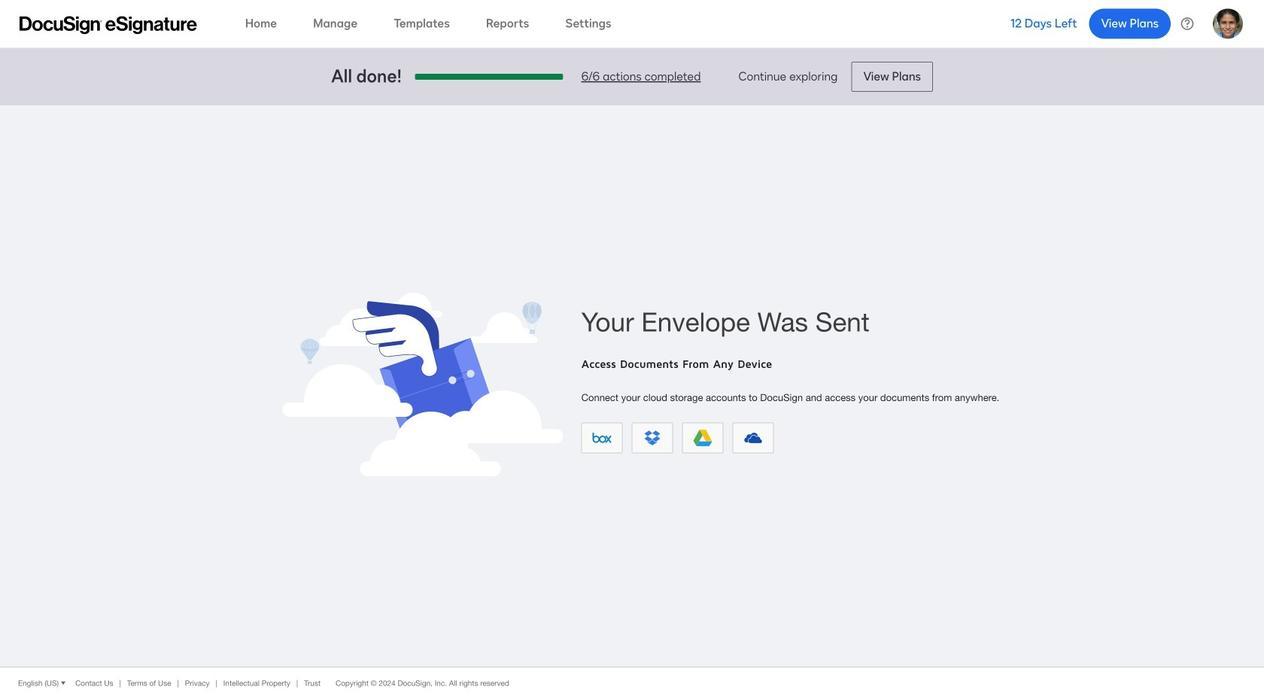 Task type: vqa. For each thing, say whether or not it's contained in the screenshot.
CLOCK ICON
no



Task type: describe. For each thing, give the bounding box(es) containing it.
docusign esignature image
[[20, 16, 197, 34]]



Task type: locate. For each thing, give the bounding box(es) containing it.
more info region
[[0, 667, 1265, 699]]

your uploaded profile image image
[[1213, 9, 1244, 39]]



